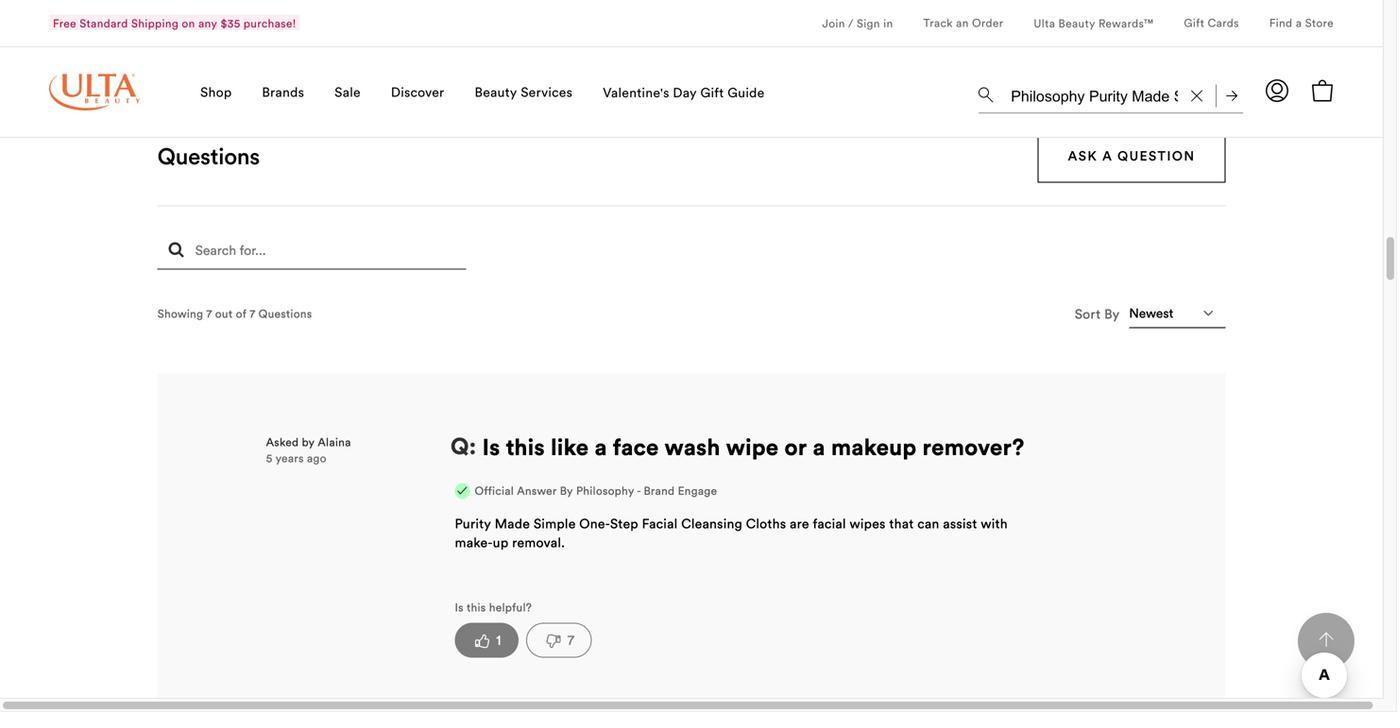 Task type: locate. For each thing, give the bounding box(es) containing it.
0 horizontal spatial gift
[[700, 84, 724, 101]]

find a store
[[1269, 15, 1334, 30]]

clear search image
[[1191, 90, 1202, 102]]

Search products and more search field
[[1009, 76, 1180, 109]]

cleansing
[[681, 515, 742, 532]]

find a store link
[[1269, 15, 1334, 33]]

rewards™
[[1099, 16, 1154, 30]]

2 horizontal spatial 7
[[568, 631, 574, 649]]

in
[[883, 16, 893, 30]]

submit image
[[1226, 90, 1237, 102]]

sort by
[[1075, 305, 1120, 322]]

group containing 1
[[455, 599, 1122, 658]]

is this like a face wash wipe or a makeup remover?
[[482, 432, 1025, 461]]

a right find
[[1296, 15, 1302, 30]]

valentine's day gift guide
[[603, 84, 765, 101]]

removal.
[[512, 534, 565, 551]]

track
[[923, 15, 953, 30]]

1 vertical spatial by
[[560, 483, 573, 498]]

asked
[[266, 435, 299, 449]]

0 horizontal spatial beauty
[[475, 84, 517, 101]]

simple
[[534, 515, 576, 532]]

step
[[610, 515, 638, 532]]

7 right 1
[[568, 631, 574, 649]]

shop button
[[200, 46, 232, 138]]

wipe
[[726, 432, 779, 461]]

can
[[917, 515, 939, 532]]

ago
[[307, 451, 327, 465]]

beauty right the ulta
[[1058, 16, 1095, 30]]

beauty left services
[[475, 84, 517, 101]]

brands
[[262, 84, 304, 101]]

join
[[822, 16, 845, 30]]

1 vertical spatial beauty
[[475, 84, 517, 101]]

gift cards
[[1184, 15, 1239, 30]]

discover
[[391, 84, 444, 101]]

questions
[[157, 142, 260, 170], [258, 307, 312, 321]]

of
[[236, 307, 247, 321]]

1 horizontal spatial beauty
[[1058, 16, 1095, 30]]

None search field
[[979, 72, 1243, 117]]

on
[[182, 16, 195, 30]]

beauty
[[1058, 16, 1095, 30], [475, 84, 517, 101]]

gift right day
[[700, 84, 724, 101]]

by right sort
[[1104, 305, 1120, 322]]

official
[[475, 483, 514, 498]]

Search for... search field
[[157, 236, 466, 269]]

store
[[1305, 15, 1334, 30]]

ask a question
[[1068, 147, 1195, 164]]

questions down shop button
[[157, 142, 260, 170]]

7 button
[[526, 623, 592, 658]]

1 horizontal spatial by
[[1104, 305, 1120, 322]]

gift left the "cards"
[[1184, 15, 1205, 30]]

a right like
[[595, 432, 607, 461]]

purity made simple one-step facial cleansing cloths are facial wipes that can assist with make-up removal.
[[455, 515, 1008, 551]]

7 inside button
[[568, 631, 574, 649]]

0 vertical spatial questions
[[157, 142, 260, 170]]

answer
[[517, 483, 557, 498]]

ulta beauty rewards™ button
[[1034, 0, 1154, 46]]

ask
[[1068, 147, 1098, 164]]

down image
[[539, 629, 568, 651]]

official answer by philosophy - brand engage
[[475, 483, 717, 498]]

by right answer
[[560, 483, 573, 498]]

like
[[551, 432, 589, 461]]

valentine's day gift guide link
[[603, 84, 765, 103]]

5
[[266, 451, 273, 465]]

1 button
[[455, 623, 519, 658]]

0 vertical spatial gift
[[1184, 15, 1205, 30]]

engage
[[678, 483, 717, 498]]

questions right the of
[[258, 307, 312, 321]]

0 horizontal spatial by
[[560, 483, 573, 498]]

order
[[972, 15, 1004, 30]]

track an order link
[[923, 15, 1004, 33]]

valentine's
[[603, 84, 669, 101]]

0 vertical spatial beauty
[[1058, 16, 1095, 30]]

day
[[673, 84, 697, 101]]

join / sign in button
[[822, 0, 893, 46]]

cards
[[1208, 15, 1239, 30]]

7 right the of
[[250, 307, 255, 321]]

standard
[[79, 16, 128, 30]]

ask a question link
[[1038, 130, 1225, 183]]

beauty inside button
[[1058, 16, 1095, 30]]

back to top image
[[1319, 632, 1334, 647]]

make-
[[455, 534, 493, 551]]

a right ask
[[1102, 147, 1113, 164]]

group
[[455, 599, 1122, 658]]

more
[[695, 33, 739, 50]]

gift
[[1184, 15, 1205, 30], [700, 84, 724, 101]]

7 left out at the left top of page
[[206, 307, 212, 321]]

philosophy
[[576, 483, 634, 498]]

brand
[[644, 483, 675, 498]]

7
[[206, 307, 212, 321], [250, 307, 255, 321], [568, 631, 574, 649]]

facial
[[813, 515, 846, 532]]

q
[[451, 431, 469, 460]]



Task type: vqa. For each thing, say whether or not it's contained in the screenshot.
brands button
yes



Task type: describe. For each thing, give the bounding box(es) containing it.
sale button
[[335, 46, 361, 138]]

1 horizontal spatial 7
[[250, 307, 255, 321]]

show more button
[[613, 15, 770, 69]]

is
[[482, 432, 500, 461]]

cloths
[[746, 515, 786, 532]]

this
[[506, 432, 545, 461]]

wipes
[[850, 515, 886, 532]]

show
[[644, 33, 690, 50]]

showing 7 out of 7 questions
[[157, 307, 312, 321]]

out
[[215, 307, 233, 321]]

one-
[[579, 515, 610, 532]]

/
[[848, 16, 853, 30]]

remover?
[[922, 432, 1025, 461]]

a right or
[[813, 432, 825, 461]]

1 horizontal spatial gift
[[1184, 15, 1205, 30]]

guide
[[728, 84, 765, 101]]

facial
[[642, 515, 678, 532]]

wash
[[665, 432, 720, 461]]

free
[[53, 16, 76, 30]]

brands button
[[262, 46, 304, 138]]

up
[[493, 534, 509, 551]]

made
[[495, 515, 530, 532]]

0 vertical spatial by
[[1104, 305, 1120, 322]]

shipping
[[131, 16, 179, 30]]

question element
[[450, 428, 477, 461]]

asked by alaina 5 years ago
[[266, 435, 351, 465]]

that
[[889, 515, 914, 532]]

or
[[784, 432, 807, 461]]

question
[[1117, 147, 1195, 164]]

are
[[790, 515, 809, 532]]

$35
[[220, 16, 240, 30]]

up image
[[468, 629, 496, 651]]

assist
[[943, 515, 977, 532]]

alaina
[[318, 435, 351, 449]]

makeup
[[831, 432, 917, 461]]

any
[[198, 16, 217, 30]]

sign
[[857, 16, 880, 30]]

track an order
[[923, 15, 1004, 30]]

free standard shipping on any $35 purchase!
[[53, 16, 296, 30]]

shop
[[200, 84, 232, 101]]

-
[[637, 483, 641, 498]]

find
[[1269, 15, 1293, 30]]

showing
[[157, 307, 203, 321]]

services
[[521, 84, 573, 101]]

purchase!
[[244, 16, 296, 30]]

an
[[956, 15, 969, 30]]

go to ulta beauty homepage image
[[49, 74, 140, 111]]

ulta
[[1034, 16, 1055, 30]]

1 vertical spatial questions
[[258, 307, 312, 321]]

beauty services
[[475, 84, 573, 101]]

join / sign in
[[822, 16, 893, 30]]

beauty inside "button"
[[475, 84, 517, 101]]

1
[[496, 631, 501, 649]]

gift cards link
[[1184, 15, 1239, 33]]

sale
[[335, 84, 361, 101]]

0 items in bag image
[[1311, 79, 1334, 102]]

1 vertical spatial gift
[[700, 84, 724, 101]]

by
[[302, 435, 315, 449]]

purity
[[455, 515, 491, 532]]

show more
[[644, 33, 739, 50]]

years
[[276, 451, 304, 465]]

log in to your ulta account image
[[1266, 79, 1288, 102]]

sort
[[1075, 305, 1101, 322]]

face
[[613, 432, 659, 461]]

ulta beauty rewards™
[[1034, 16, 1154, 30]]

discover button
[[391, 46, 444, 138]]

beauty services button
[[475, 46, 573, 138]]

0 horizontal spatial 7
[[206, 307, 212, 321]]

with
[[981, 515, 1008, 532]]



